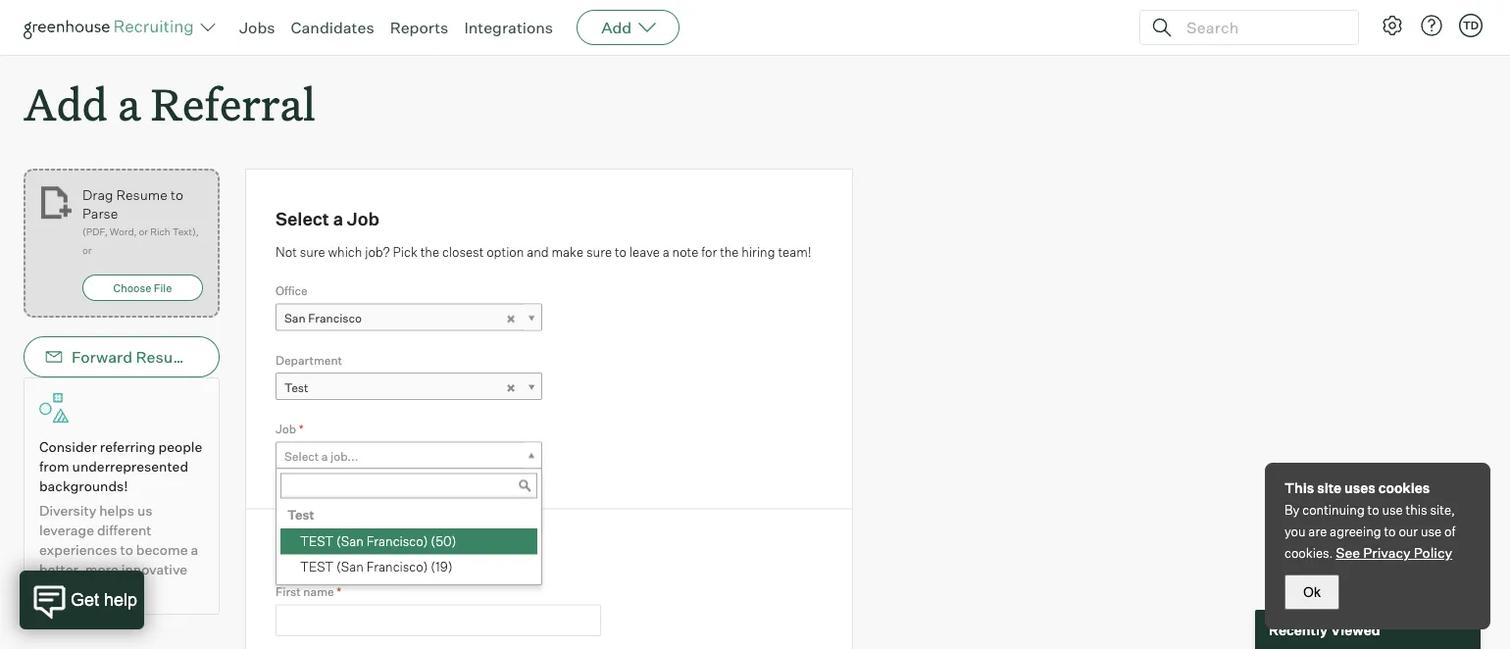 Task type: locate. For each thing, give the bounding box(es) containing it.
our
[[1399, 524, 1419, 540]]

a up which
[[333, 208, 343, 230]]

1 sure from the left
[[300, 244, 325, 260]]

integrations
[[464, 18, 553, 37]]

continuing
[[1303, 502, 1365, 518]]

francisco) for (19)
[[367, 559, 428, 575]]

francisco) down "test" option
[[367, 533, 428, 549]]

0 vertical spatial *
[[299, 422, 304, 437]]

or
[[139, 226, 148, 238], [82, 244, 92, 257]]

site,
[[1431, 502, 1456, 518]]

None text field
[[276, 605, 601, 637]]

add
[[602, 18, 632, 37], [24, 75, 108, 132]]

test
[[300, 533, 334, 549], [300, 559, 334, 575]]

candidates
[[291, 18, 374, 37]]

select a job... link
[[276, 442, 543, 471]]

1 vertical spatial (san
[[337, 559, 364, 575]]

1 vertical spatial use
[[1422, 524, 1442, 540]]

job up select a job...
[[276, 422, 296, 437]]

select a job...
[[285, 450, 359, 464]]

0 horizontal spatial or
[[82, 244, 92, 257]]

None text field
[[281, 474, 538, 499]]

1 vertical spatial test
[[300, 559, 334, 575]]

2 test from the top
[[300, 559, 334, 575]]

1 horizontal spatial the
[[720, 244, 739, 260]]

1 vertical spatial job
[[276, 422, 296, 437]]

test option
[[281, 503, 538, 529]]

(san up test (san francisco) (19)
[[337, 533, 364, 549]]

sure
[[300, 244, 325, 260], [587, 244, 612, 260]]

use left the this at right bottom
[[1383, 502, 1404, 518]]

francisco
[[308, 311, 362, 326]]

0 horizontal spatial use
[[1383, 502, 1404, 518]]

francisco) inside test (san francisco) (19) option
[[367, 559, 428, 575]]

choose
[[113, 281, 151, 295]]

a for job...
[[322, 450, 328, 464]]

forward resume via email button
[[24, 337, 265, 378]]

a down greenhouse recruiting image
[[118, 75, 141, 132]]

a left the job...
[[322, 450, 328, 464]]

0 vertical spatial test
[[300, 533, 334, 549]]

td
[[1464, 19, 1480, 32]]

policy
[[1414, 545, 1453, 562]]

0 vertical spatial add
[[602, 18, 632, 37]]

referral
[[151, 75, 316, 132]]

add inside add popup button
[[602, 18, 632, 37]]

1 vertical spatial resume
[[136, 348, 196, 367]]

sure right make
[[587, 244, 612, 260]]

add a referral
[[24, 75, 316, 132]]

1 vertical spatial test
[[287, 507, 315, 523]]

* up select a job...
[[299, 422, 304, 437]]

recently
[[1270, 621, 1328, 638]]

*
[[299, 422, 304, 437], [337, 585, 342, 600]]

0 vertical spatial job
[[347, 208, 380, 230]]

office
[[276, 284, 308, 298]]

drag
[[82, 186, 113, 203]]

text),
[[172, 226, 199, 238]]

the
[[421, 244, 440, 260], [720, 244, 739, 260]]

which
[[328, 244, 362, 260]]

leverage
[[39, 522, 94, 539]]

to up text),
[[171, 186, 183, 203]]

test down 'department'
[[285, 380, 309, 395]]

forward
[[72, 348, 133, 367]]

1 test from the top
[[300, 533, 334, 549]]

(50)
[[431, 533, 457, 549]]

become
[[136, 542, 188, 559]]

the right for
[[720, 244, 739, 260]]

select up the not
[[276, 208, 330, 230]]

resume up rich
[[116, 186, 168, 203]]

or down (pdf,
[[82, 244, 92, 257]]

to down different
[[120, 542, 133, 559]]

0 vertical spatial select
[[276, 208, 330, 230]]

via
[[199, 348, 221, 367]]

0 vertical spatial resume
[[116, 186, 168, 203]]

test (san francisco) (19) option
[[281, 555, 538, 581]]

option
[[487, 244, 524, 260]]

job
[[347, 208, 380, 230], [276, 422, 296, 437]]

(san inside option
[[337, 533, 364, 549]]

email
[[224, 348, 265, 367]]

a right become
[[191, 542, 198, 559]]

job up job?
[[347, 208, 380, 230]]

1 horizontal spatial or
[[139, 226, 148, 238]]

* right "name"
[[337, 585, 342, 600]]

0 vertical spatial francisco)
[[367, 533, 428, 549]]

0 horizontal spatial add
[[24, 75, 108, 132]]

0 vertical spatial test
[[285, 380, 309, 395]]

use left of
[[1422, 524, 1442, 540]]

consider
[[39, 439, 97, 456]]

0 horizontal spatial sure
[[300, 244, 325, 260]]

2 the from the left
[[720, 244, 739, 260]]

candidates link
[[291, 18, 374, 37]]

0 vertical spatial or
[[139, 226, 148, 238]]

name
[[304, 585, 334, 600]]

(san for test (san francisco) (50)
[[337, 533, 364, 549]]

1 vertical spatial select
[[285, 450, 319, 464]]

of
[[1445, 524, 1456, 540]]

the right pick
[[421, 244, 440, 260]]

or left rich
[[139, 226, 148, 238]]

a
[[118, 75, 141, 132], [333, 208, 343, 230], [663, 244, 670, 260], [322, 450, 328, 464], [191, 542, 198, 559]]

resume left the via at bottom left
[[136, 348, 196, 367]]

privacy
[[1364, 545, 1412, 562]]

see
[[1337, 545, 1361, 562]]

1 vertical spatial francisco)
[[367, 559, 428, 575]]

san francisco
[[285, 311, 362, 326]]

recently viewed
[[1270, 621, 1381, 638]]

different
[[97, 522, 152, 539]]

0 vertical spatial (san
[[337, 533, 364, 549]]

drag resume to parse (pdf, word, or rich text), or
[[82, 186, 199, 257]]

1 francisco) from the top
[[367, 533, 428, 549]]

(san
[[337, 533, 364, 549], [337, 559, 364, 575]]

team!
[[778, 244, 812, 260]]

0 horizontal spatial the
[[421, 244, 440, 260]]

to left leave
[[615, 244, 627, 260]]

1 horizontal spatial sure
[[587, 244, 612, 260]]

select down job *
[[285, 450, 319, 464]]

referring
[[100, 439, 156, 456]]

a for referral
[[118, 75, 141, 132]]

test inside test (san francisco) (19) option
[[300, 559, 334, 575]]

test inside test (san francisco) (50) option
[[300, 533, 334, 549]]

select for select a job...
[[285, 450, 319, 464]]

ok button
[[1285, 575, 1340, 610]]

sure right the not
[[300, 244, 325, 260]]

forward resume via email
[[72, 348, 265, 367]]

resume
[[116, 186, 168, 203], [136, 348, 196, 367]]

francisco) down test (san francisco) (50) option
[[367, 559, 428, 575]]

1 (san from the top
[[337, 533, 364, 549]]

1 vertical spatial add
[[24, 75, 108, 132]]

2 francisco) from the top
[[367, 559, 428, 575]]

add for add
[[602, 18, 632, 37]]

Search text field
[[1182, 13, 1341, 42]]

resume inside button
[[136, 348, 196, 367]]

td button
[[1460, 14, 1483, 37]]

choose file
[[113, 281, 172, 295]]

test up name
[[287, 507, 315, 523]]

2 (san from the top
[[337, 559, 364, 575]]

job *
[[276, 422, 304, 437]]

this site uses cookies
[[1285, 480, 1431, 497]]

select
[[276, 208, 330, 230], [285, 450, 319, 464]]

use
[[1383, 502, 1404, 518], [1422, 524, 1442, 540]]

name
[[276, 538, 326, 560]]

(san inside option
[[337, 559, 364, 575]]

1 horizontal spatial job
[[347, 208, 380, 230]]

1 vertical spatial *
[[337, 585, 342, 600]]

(san down test (san francisco) (50)
[[337, 559, 364, 575]]

test (san francisco) (50) option
[[281, 529, 538, 555]]

test (san francisco) (19)
[[300, 559, 453, 575]]

resume inside drag resume to parse (pdf, word, or rich text), or
[[116, 186, 168, 203]]

1 horizontal spatial add
[[602, 18, 632, 37]]

0 horizontal spatial job
[[276, 422, 296, 437]]

jobs link
[[239, 18, 275, 37]]

test inside option
[[287, 507, 315, 523]]

resume for forward
[[136, 348, 196, 367]]

you
[[1285, 524, 1306, 540]]

francisco) inside test (san francisco) (50) option
[[367, 533, 428, 549]]

&
[[330, 538, 343, 560]]



Task type: vqa. For each thing, say whether or not it's contained in the screenshot.
'WHICH'
yes



Task type: describe. For each thing, give the bounding box(es) containing it.
see privacy policy
[[1337, 545, 1453, 562]]

first
[[276, 585, 301, 600]]

cookies
[[1379, 480, 1431, 497]]

closest
[[442, 244, 484, 260]]

to inside consider referring people from underrepresented backgrounds! diversity helps us leverage different experiences to become a better, more innovative company.
[[120, 542, 133, 559]]

test (san francisco) (50)
[[300, 533, 457, 549]]

are
[[1309, 524, 1328, 540]]

job...
[[331, 450, 359, 464]]

us
[[137, 503, 153, 520]]

0 horizontal spatial *
[[299, 422, 304, 437]]

uses
[[1345, 480, 1376, 497]]

to down the 'uses'
[[1368, 502, 1380, 518]]

greenhouse recruiting image
[[24, 16, 200, 39]]

2 sure from the left
[[587, 244, 612, 260]]

0 vertical spatial use
[[1383, 502, 1404, 518]]

note
[[673, 244, 699, 260]]

reports
[[390, 18, 449, 37]]

select for select a job
[[276, 208, 330, 230]]

(san for test (san francisco) (19)
[[337, 559, 364, 575]]

jobs
[[239, 18, 275, 37]]

more
[[85, 561, 118, 579]]

for
[[702, 244, 717, 260]]

agreeing
[[1331, 524, 1382, 540]]

viewed
[[1331, 621, 1381, 638]]

test link
[[276, 373, 543, 401]]

test for test (san francisco) (50)
[[300, 533, 334, 549]]

to inside drag resume to parse (pdf, word, or rich text), or
[[171, 186, 183, 203]]

pick
[[393, 244, 418, 260]]

(pdf,
[[82, 226, 108, 238]]

innovative
[[121, 561, 188, 579]]

company
[[347, 538, 429, 560]]

test for test (san francisco) (19)
[[300, 559, 334, 575]]

integrations link
[[464, 18, 553, 37]]

configure image
[[1381, 14, 1405, 37]]

name & company
[[276, 538, 429, 560]]

a left note
[[663, 244, 670, 260]]

make
[[552, 244, 584, 260]]

san francisco link
[[276, 304, 543, 332]]

experiences
[[39, 542, 117, 559]]

department
[[276, 353, 342, 368]]

leave
[[630, 244, 660, 260]]

better,
[[39, 561, 82, 579]]

consider referring people from underrepresented backgrounds! diversity helps us leverage different experiences to become a better, more innovative company.
[[39, 439, 202, 598]]

1 horizontal spatial *
[[337, 585, 342, 600]]

a inside consider referring people from underrepresented backgrounds! diversity helps us leverage different experiences to become a better, more innovative company.
[[191, 542, 198, 559]]

francisco) for (50)
[[367, 533, 428, 549]]

add for add a referral
[[24, 75, 108, 132]]

cookies.
[[1285, 546, 1334, 561]]

underrepresented
[[72, 458, 188, 476]]

and
[[527, 244, 549, 260]]

1 vertical spatial or
[[82, 244, 92, 257]]

from
[[39, 458, 69, 476]]

first name *
[[276, 585, 342, 600]]

company.
[[39, 581, 102, 598]]

to left our
[[1385, 524, 1397, 540]]

san
[[285, 311, 306, 326]]

td button
[[1456, 10, 1487, 41]]

this
[[1285, 480, 1315, 497]]

not sure which job? pick the closest option and make sure to leave a note for the hiring team!
[[276, 244, 812, 260]]

word,
[[110, 226, 137, 238]]

1 the from the left
[[421, 244, 440, 260]]

1 horizontal spatial use
[[1422, 524, 1442, 540]]

reports link
[[390, 18, 449, 37]]

rich
[[150, 226, 170, 238]]

people
[[159, 439, 202, 456]]

by
[[1285, 502, 1300, 518]]

backgrounds!
[[39, 478, 128, 495]]

file
[[154, 281, 172, 295]]

not
[[276, 244, 297, 260]]

resume for drag
[[116, 186, 168, 203]]

site
[[1318, 480, 1342, 497]]

parse
[[82, 205, 118, 222]]

this
[[1407, 502, 1428, 518]]

a for job
[[333, 208, 343, 230]]

ok
[[1304, 585, 1322, 600]]

add button
[[577, 10, 680, 45]]

by continuing to use this site, you are agreeing to our use of cookies.
[[1285, 502, 1456, 561]]

select a job
[[276, 208, 380, 230]]

hiring
[[742, 244, 776, 260]]

helps
[[99, 503, 134, 520]]

see privacy policy link
[[1337, 545, 1453, 562]]

diversity
[[39, 503, 96, 520]]



